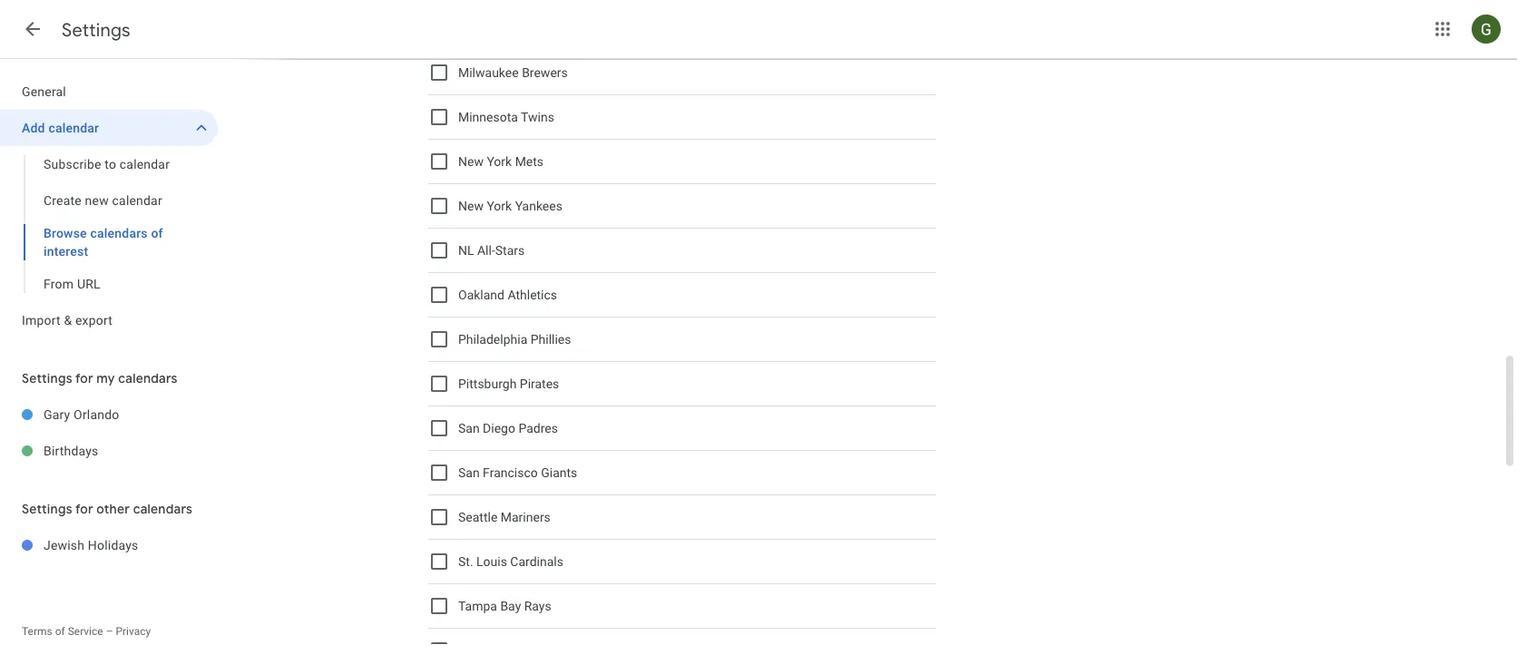 Task type: describe. For each thing, give the bounding box(es) containing it.
calendars for my
[[118, 370, 178, 387]]

new for new york yankees
[[458, 199, 484, 213]]

seattle mariners
[[458, 510, 551, 525]]

brewers
[[522, 65, 568, 80]]

jewish
[[44, 538, 85, 553]]

subscribe to calendar
[[44, 157, 170, 172]]

terms of service – privacy
[[22, 625, 151, 638]]

new york mets
[[458, 154, 544, 169]]

terms of service link
[[22, 625, 103, 638]]

add calendar
[[22, 120, 99, 135]]

giants
[[541, 465, 577, 480]]

phillies
[[531, 332, 571, 347]]

url
[[77, 276, 100, 291]]

tampa
[[458, 599, 497, 614]]

0 horizontal spatial of
[[55, 625, 65, 638]]

bay
[[500, 599, 521, 614]]

francisco
[[483, 465, 538, 480]]

import
[[22, 313, 61, 328]]

from
[[44, 276, 74, 291]]

calendars inside browse calendars of interest
[[90, 226, 148, 240]]

other
[[96, 501, 130, 517]]

calendar inside add calendar 'tree item'
[[48, 120, 99, 135]]

calendar for subscribe to calendar
[[120, 157, 170, 172]]

pittsburgh
[[458, 376, 517, 391]]

gary
[[44, 407, 70, 422]]

my
[[96, 370, 115, 387]]

oakland
[[458, 287, 505, 302]]

calendars for other
[[133, 501, 192, 517]]

settings for my calendars tree
[[0, 397, 218, 469]]

calendar for create new calendar
[[112, 193, 162, 208]]

import & export
[[22, 313, 113, 328]]

padres
[[519, 421, 558, 436]]

orlando
[[74, 407, 119, 422]]

york for mets
[[487, 154, 512, 169]]

export
[[75, 313, 113, 328]]

general
[[22, 84, 66, 99]]

for for my
[[75, 370, 93, 387]]

birthdays tree item
[[0, 433, 218, 469]]

twins
[[521, 110, 554, 125]]

birthdays
[[44, 443, 98, 458]]

minnesota
[[458, 110, 518, 125]]

new york yankees
[[458, 199, 563, 213]]

of inside browse calendars of interest
[[151, 226, 163, 240]]

browse
[[44, 226, 87, 240]]

add calendar tree item
[[0, 110, 218, 146]]

birthdays link
[[44, 433, 218, 469]]

st. louis cardinals
[[458, 554, 564, 569]]

privacy link
[[116, 625, 151, 638]]

jewish holidays
[[44, 538, 138, 553]]



Task type: locate. For each thing, give the bounding box(es) containing it.
settings right go back image
[[62, 18, 130, 41]]

all-
[[477, 243, 495, 258]]

york left mets
[[487, 154, 512, 169]]

settings for settings
[[62, 18, 130, 41]]

san left 'diego'
[[458, 421, 480, 436]]

1 new from the top
[[458, 154, 484, 169]]

pirates
[[520, 376, 559, 391]]

go back image
[[22, 18, 44, 40]]

calendars up jewish holidays link
[[133, 501, 192, 517]]

0 vertical spatial for
[[75, 370, 93, 387]]

0 vertical spatial york
[[487, 154, 512, 169]]

settings for my calendars
[[22, 370, 178, 387]]

of
[[151, 226, 163, 240], [55, 625, 65, 638]]

2 new from the top
[[458, 199, 484, 213]]

san
[[458, 421, 480, 436], [458, 465, 480, 480]]

minnesota twins
[[458, 110, 554, 125]]

mets
[[515, 154, 544, 169]]

2 vertical spatial calendars
[[133, 501, 192, 517]]

new
[[458, 154, 484, 169], [458, 199, 484, 213]]

for left other
[[75, 501, 93, 517]]

service
[[68, 625, 103, 638]]

1 for from the top
[[75, 370, 93, 387]]

tampa bay rays
[[458, 599, 552, 614]]

settings up jewish
[[22, 501, 72, 517]]

privacy
[[116, 625, 151, 638]]

2 vertical spatial calendar
[[112, 193, 162, 208]]

1 vertical spatial calendars
[[118, 370, 178, 387]]

stars
[[495, 243, 525, 258]]

milwaukee
[[458, 65, 519, 80]]

calendars right my
[[118, 370, 178, 387]]

0 vertical spatial settings
[[62, 18, 130, 41]]

yankees
[[515, 199, 563, 213]]

of right terms
[[55, 625, 65, 638]]

settings
[[62, 18, 130, 41], [22, 370, 72, 387], [22, 501, 72, 517]]

york for yankees
[[487, 199, 512, 213]]

york
[[487, 154, 512, 169], [487, 199, 512, 213]]

mariners
[[501, 510, 551, 525]]

0 vertical spatial calendar
[[48, 120, 99, 135]]

2 vertical spatial settings
[[22, 501, 72, 517]]

milwaukee brewers
[[458, 65, 568, 80]]

1 vertical spatial settings
[[22, 370, 72, 387]]

calendars
[[90, 226, 148, 240], [118, 370, 178, 387], [133, 501, 192, 517]]

new up nl
[[458, 199, 484, 213]]

san left francisco
[[458, 465, 480, 480]]

nl all-stars
[[458, 243, 525, 258]]

for
[[75, 370, 93, 387], [75, 501, 93, 517]]

oakland athletics
[[458, 287, 557, 302]]

calendars down create new calendar
[[90, 226, 148, 240]]

pittsburgh pirates
[[458, 376, 559, 391]]

1 vertical spatial york
[[487, 199, 512, 213]]

new
[[85, 193, 109, 208]]

st.
[[458, 554, 473, 569]]

calendar up subscribe on the top of the page
[[48, 120, 99, 135]]

york left yankees
[[487, 199, 512, 213]]

calendar
[[48, 120, 99, 135], [120, 157, 170, 172], [112, 193, 162, 208]]

tree
[[0, 74, 218, 339]]

1 vertical spatial of
[[55, 625, 65, 638]]

1 york from the top
[[487, 154, 512, 169]]

–
[[106, 625, 113, 638]]

rays
[[524, 599, 552, 614]]

for left my
[[75, 370, 93, 387]]

browse calendars of interest
[[44, 226, 163, 259]]

tree containing general
[[0, 74, 218, 339]]

athletics
[[508, 287, 557, 302]]

settings for settings for my calendars
[[22, 370, 72, 387]]

diego
[[483, 421, 515, 436]]

0 vertical spatial of
[[151, 226, 163, 240]]

of down create new calendar
[[151, 226, 163, 240]]

group containing subscribe to calendar
[[0, 146, 218, 302]]

louis
[[476, 554, 507, 569]]

nl
[[458, 243, 474, 258]]

2 york from the top
[[487, 199, 512, 213]]

settings up gary
[[22, 370, 72, 387]]

group
[[0, 146, 218, 302]]

holidays
[[88, 538, 138, 553]]

1 vertical spatial san
[[458, 465, 480, 480]]

for for other
[[75, 501, 93, 517]]

san francisco giants
[[458, 465, 577, 480]]

calendar right the "new"
[[112, 193, 162, 208]]

1 san from the top
[[458, 421, 480, 436]]

from url
[[44, 276, 100, 291]]

create new calendar
[[44, 193, 162, 208]]

1 vertical spatial for
[[75, 501, 93, 517]]

1 horizontal spatial of
[[151, 226, 163, 240]]

settings for settings for other calendars
[[22, 501, 72, 517]]

jewish holidays link
[[44, 527, 218, 564]]

interest
[[44, 244, 88, 259]]

settings heading
[[62, 18, 130, 41]]

0 vertical spatial calendars
[[90, 226, 148, 240]]

san for san francisco giants
[[458, 465, 480, 480]]

create
[[44, 193, 82, 208]]

cardinals
[[510, 554, 564, 569]]

2 san from the top
[[458, 465, 480, 480]]

settings for other calendars
[[22, 501, 192, 517]]

&
[[64, 313, 72, 328]]

seattle
[[458, 510, 498, 525]]

1 vertical spatial calendar
[[120, 157, 170, 172]]

san diego padres
[[458, 421, 558, 436]]

0 vertical spatial san
[[458, 421, 480, 436]]

new for new york mets
[[458, 154, 484, 169]]

new down minnesota on the top left of the page
[[458, 154, 484, 169]]

subscribe
[[44, 157, 101, 172]]

gary orlando
[[44, 407, 119, 422]]

calendar right to
[[120, 157, 170, 172]]

gary orlando tree item
[[0, 397, 218, 433]]

philadelphia
[[458, 332, 528, 347]]

1 vertical spatial new
[[458, 199, 484, 213]]

philadelphia phillies
[[458, 332, 571, 347]]

san for san diego padres
[[458, 421, 480, 436]]

jewish holidays tree item
[[0, 527, 218, 564]]

terms
[[22, 625, 52, 638]]

to
[[105, 157, 116, 172]]

2 for from the top
[[75, 501, 93, 517]]

add
[[22, 120, 45, 135]]

0 vertical spatial new
[[458, 154, 484, 169]]



Task type: vqa. For each thing, say whether or not it's contained in the screenshot.
Receive notifications for all day events on this calendar.
no



